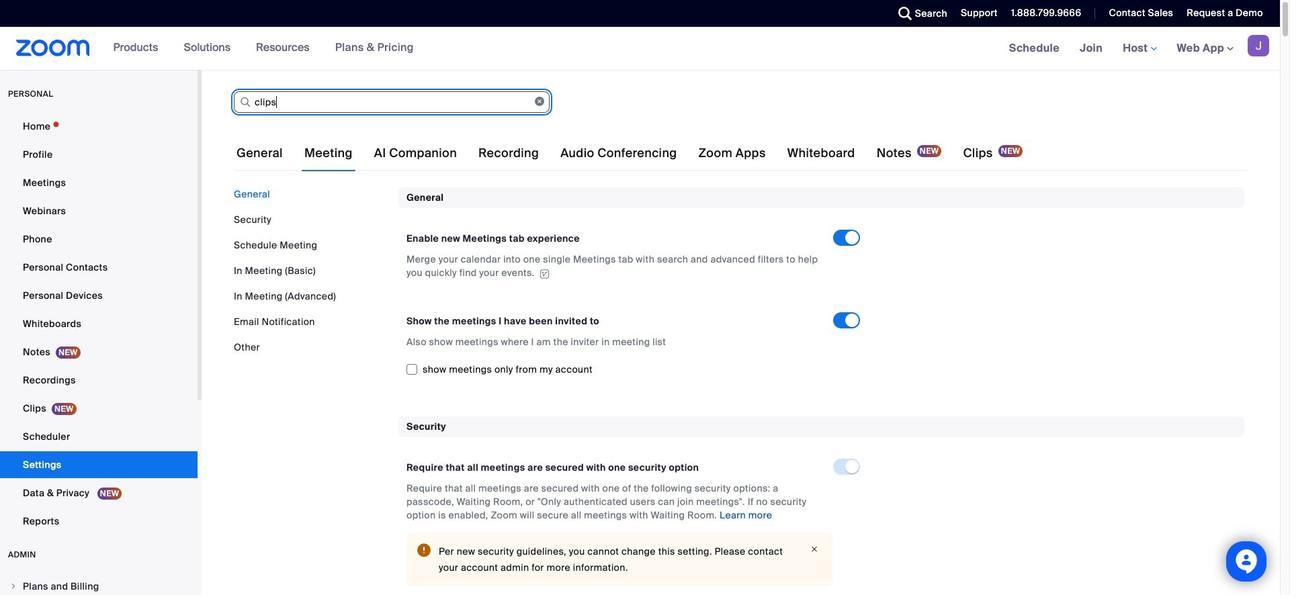 Task type: vqa. For each thing, say whether or not it's contained in the screenshot.
and to the top
no



Task type: locate. For each thing, give the bounding box(es) containing it.
zoom logo image
[[16, 40, 90, 56]]

close image
[[806, 544, 822, 556]]

product information navigation
[[103, 27, 424, 70]]

Search Settings text field
[[234, 91, 550, 113]]

application inside general element
[[407, 253, 821, 280]]

alert
[[407, 533, 833, 587]]

banner
[[0, 27, 1280, 71]]

application
[[407, 253, 821, 280]]

warning image
[[417, 544, 431, 557]]

tabs of my account settings page tab list
[[234, 134, 1026, 172]]

menu item
[[0, 574, 198, 595]]

menu bar
[[234, 187, 388, 354]]

support version for enable new meetings tab experience image
[[538, 269, 551, 279]]



Task type: describe. For each thing, give the bounding box(es) containing it.
meetings navigation
[[999, 27, 1280, 71]]

profile picture image
[[1248, 35, 1269, 56]]

security element
[[398, 416, 1244, 595]]

right image
[[9, 583, 17, 591]]

personal menu menu
[[0, 113, 198, 536]]

general element
[[398, 187, 1244, 395]]

alert inside security element
[[407, 533, 833, 587]]



